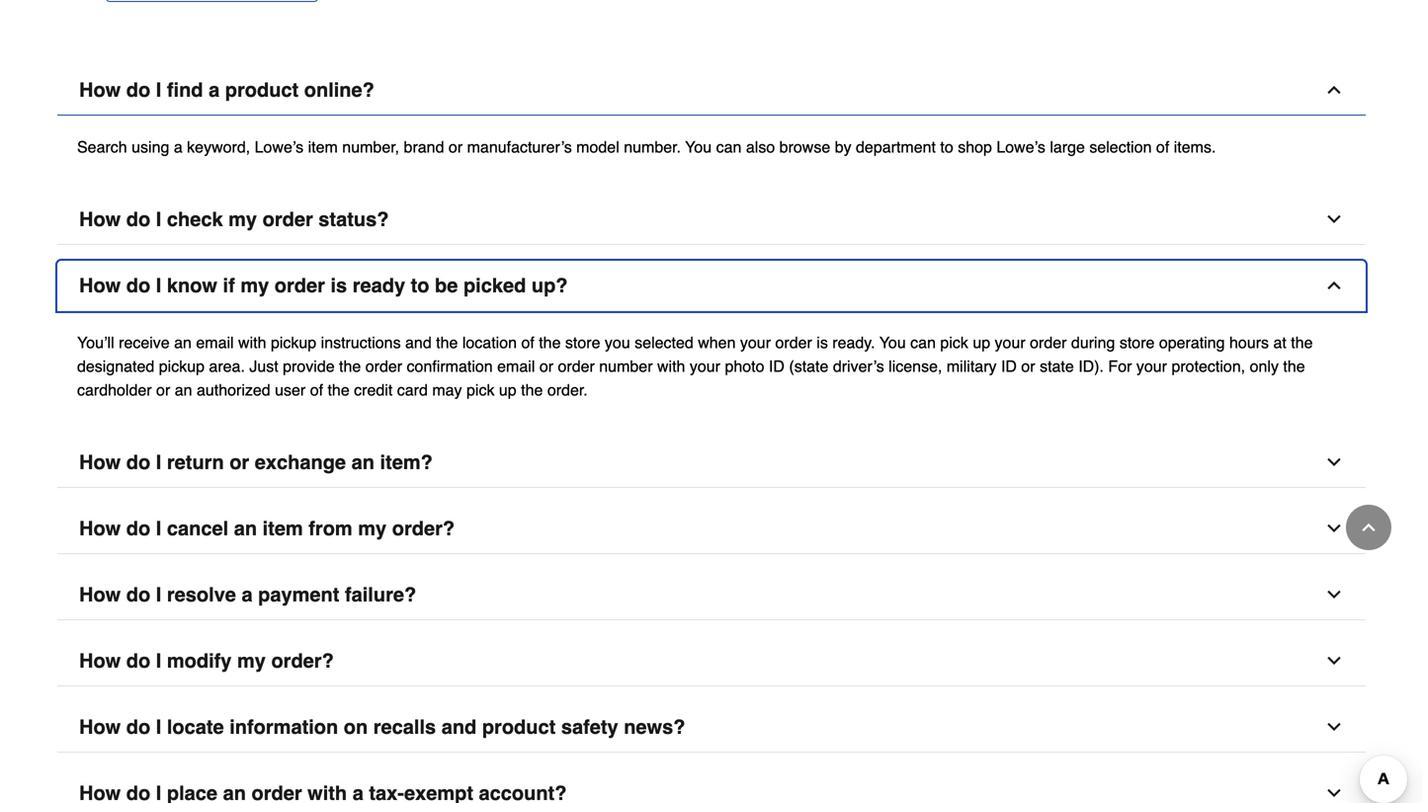 Task type: vqa. For each thing, say whether or not it's contained in the screenshot.
Commercial Park Equipment Link
no



Task type: describe. For each thing, give the bounding box(es) containing it.
brand
[[404, 138, 444, 156]]

how do i cancel an item from my order? button
[[57, 504, 1366, 555]]

or right cardholder
[[156, 381, 170, 399]]

search
[[77, 138, 127, 156]]

scroll to top element
[[1347, 505, 1392, 551]]

how do i locate information on recalls and product safety news? button
[[57, 703, 1366, 753]]

1 horizontal spatial of
[[522, 334, 535, 352]]

do for resolve
[[126, 584, 150, 607]]

chevron up image for how do i find a product online?
[[1325, 80, 1345, 100]]

item for lowe's
[[308, 138, 338, 156]]

1 horizontal spatial order?
[[392, 518, 455, 540]]

department
[[856, 138, 936, 156]]

how do i resolve a payment failure? button
[[57, 571, 1366, 621]]

1 vertical spatial product
[[482, 716, 556, 739]]

the left the credit
[[328, 381, 350, 399]]

do for modify
[[126, 650, 150, 673]]

you
[[605, 334, 631, 352]]

photo
[[725, 357, 765, 376]]

status?
[[319, 208, 389, 231]]

user
[[275, 381, 306, 399]]

the down instructions
[[339, 357, 361, 376]]

if
[[223, 274, 235, 297]]

1 lowe's from the left
[[255, 138, 304, 156]]

how for how do i cancel an item from my order?
[[79, 518, 121, 540]]

by
[[835, 138, 852, 156]]

i for locate
[[156, 716, 161, 739]]

modify
[[167, 650, 232, 673]]

failure?
[[345, 584, 416, 607]]

ready
[[353, 274, 405, 297]]

license,
[[889, 357, 943, 376]]

number
[[599, 357, 653, 376]]

your right 'for'
[[1137, 357, 1168, 376]]

or up order.
[[540, 357, 554, 376]]

how do i modify my order? button
[[57, 637, 1366, 687]]

return
[[167, 451, 224, 474]]

0 vertical spatial product
[[225, 79, 299, 101]]

and for the
[[405, 334, 432, 352]]

2 vertical spatial of
[[310, 381, 323, 399]]

area.
[[209, 357, 245, 376]]

i for check
[[156, 208, 161, 231]]

how do i return or exchange an item? button
[[57, 438, 1366, 488]]

only
[[1250, 357, 1279, 376]]

for
[[1109, 357, 1133, 376]]

to inside button
[[411, 274, 430, 297]]

chevron down image for failure?
[[1325, 585, 1345, 605]]

is inside you'll receive an email with pickup instructions and the location of the store you selected when your order is ready. you can pick up your order during store operating hours at the designated pickup area. just provide the order confirmation email or order number with your photo id (state driver's license, military id or state id). for your protection, only the cardholder or an authorized user of the credit card may pick up the order.
[[817, 334, 828, 352]]

how for how do i return or exchange an item?
[[79, 451, 121, 474]]

protection,
[[1172, 357, 1246, 376]]

1 store from the left
[[565, 334, 601, 352]]

selection
[[1090, 138, 1152, 156]]

how do i cancel an item from my order?
[[79, 518, 455, 540]]

the left order.
[[521, 381, 543, 399]]

receive
[[119, 334, 170, 352]]

also
[[746, 138, 775, 156]]

do for return
[[126, 451, 150, 474]]

do for know
[[126, 274, 150, 297]]

do for check
[[126, 208, 150, 231]]

be
[[435, 274, 458, 297]]

the down at
[[1284, 357, 1306, 376]]

my right check
[[229, 208, 257, 231]]

you'll
[[77, 334, 114, 352]]

browse
[[780, 138, 831, 156]]

selected
[[635, 334, 694, 352]]

or right "brand"
[[449, 138, 463, 156]]

order up state
[[1030, 334, 1067, 352]]

you'll receive an email with pickup instructions and the location of the store you selected when your order is ready. you can pick up your order during store operating hours at the designated pickup area. just provide the order confirmation email or order number with your photo id (state driver's license, military id or state id). for your protection, only the cardholder or an authorized user of the credit card may pick up the order.
[[77, 334, 1314, 399]]

locate
[[167, 716, 224, 739]]

chevron down image for from
[[1325, 519, 1345, 539]]

0 horizontal spatial can
[[716, 138, 742, 156]]

authorized
[[197, 381, 271, 399]]

how for how do i find a product online?
[[79, 79, 121, 101]]

my right modify
[[237, 650, 266, 673]]

item for an
[[263, 518, 303, 540]]

i for return
[[156, 451, 161, 474]]

number,
[[342, 138, 400, 156]]

an left "authorized"
[[175, 381, 192, 399]]

0 horizontal spatial email
[[196, 334, 234, 352]]

provide
[[283, 357, 335, 376]]

cancel
[[167, 518, 229, 540]]

at
[[1274, 334, 1287, 352]]

my right the if
[[241, 274, 269, 297]]

exchange
[[255, 451, 346, 474]]

how do i locate information on recalls and product safety news?
[[79, 716, 686, 739]]

information
[[230, 716, 338, 739]]

1 vertical spatial up
[[499, 381, 517, 399]]

large
[[1050, 138, 1086, 156]]

i for cancel
[[156, 518, 161, 540]]

just
[[250, 357, 279, 376]]

0 vertical spatial up
[[973, 334, 991, 352]]

ready.
[[833, 334, 876, 352]]

hours
[[1230, 334, 1270, 352]]

an inside button
[[234, 518, 257, 540]]

2 lowe's from the left
[[997, 138, 1046, 156]]

know
[[167, 274, 218, 297]]

1 vertical spatial pick
[[467, 381, 495, 399]]

is inside button
[[331, 274, 347, 297]]

order.
[[548, 381, 588, 399]]

your up photo
[[740, 334, 771, 352]]

i for find
[[156, 79, 161, 101]]

from
[[309, 518, 353, 540]]

driver's
[[833, 357, 885, 376]]

state
[[1040, 357, 1075, 376]]

1 horizontal spatial pick
[[941, 334, 969, 352]]

up?
[[532, 274, 568, 297]]

chevron up image
[[1360, 518, 1379, 538]]

how do i find a product online?
[[79, 79, 375, 101]]

military
[[947, 357, 997, 376]]

0 horizontal spatial you
[[686, 138, 712, 156]]

news?
[[624, 716, 686, 739]]

when
[[698, 334, 736, 352]]

manufacturer's
[[467, 138, 572, 156]]

how for how do i locate information on recalls and product safety news?
[[79, 716, 121, 739]]

2 id from the left
[[1002, 357, 1017, 376]]

1 id from the left
[[769, 357, 785, 376]]

how do i resolve a payment failure?
[[79, 584, 416, 607]]

card
[[397, 381, 428, 399]]

how for how do i resolve a payment failure?
[[79, 584, 121, 607]]

how do i check my order status? button
[[57, 195, 1366, 245]]

a for find
[[209, 79, 220, 101]]

how do i return or exchange an item?
[[79, 451, 433, 474]]

id).
[[1079, 357, 1104, 376]]



Task type: locate. For each thing, give the bounding box(es) containing it.
1 horizontal spatial is
[[817, 334, 828, 352]]

cardholder
[[77, 381, 152, 399]]

0 vertical spatial with
[[238, 334, 266, 352]]

5 do from the top
[[126, 518, 150, 540]]

up
[[973, 334, 991, 352], [499, 381, 517, 399]]

1 horizontal spatial to
[[941, 138, 954, 156]]

number.
[[624, 138, 681, 156]]

during
[[1072, 334, 1116, 352]]

8 i from the top
[[156, 716, 161, 739]]

using
[[132, 138, 169, 156]]

i left modify
[[156, 650, 161, 673]]

items.
[[1174, 138, 1217, 156]]

7 how from the top
[[79, 650, 121, 673]]

up up military
[[973, 334, 991, 352]]

0 vertical spatial to
[[941, 138, 954, 156]]

item left 'number,'
[[308, 138, 338, 156]]

an left item?
[[352, 451, 375, 474]]

or inside button
[[230, 451, 249, 474]]

1 horizontal spatial a
[[209, 79, 220, 101]]

chevron down image for how do i locate information on recalls and product safety news?
[[1325, 718, 1345, 738]]

id right military
[[1002, 357, 1017, 376]]

6 i from the top
[[156, 584, 161, 607]]

1 vertical spatial item
[[263, 518, 303, 540]]

with
[[238, 334, 266, 352], [657, 357, 686, 376]]

a for resolve
[[242, 584, 253, 607]]

product left safety
[[482, 716, 556, 739]]

chevron down image inside how do i resolve a payment failure? button
[[1325, 585, 1345, 605]]

email up area.
[[196, 334, 234, 352]]

with down selected
[[657, 357, 686, 376]]

2 do from the top
[[126, 208, 150, 231]]

0 vertical spatial pickup
[[271, 334, 317, 352]]

id
[[769, 357, 785, 376], [1002, 357, 1017, 376]]

how for how do i know if my order is ready to be picked up?
[[79, 274, 121, 297]]

order right the if
[[275, 274, 325, 297]]

0 horizontal spatial lowe's
[[255, 138, 304, 156]]

is up (state
[[817, 334, 828, 352]]

3 chevron down image from the top
[[1325, 585, 1345, 605]]

pickup
[[271, 334, 317, 352], [159, 357, 205, 376]]

of down provide on the top of the page
[[310, 381, 323, 399]]

0 horizontal spatial pick
[[467, 381, 495, 399]]

an
[[174, 334, 192, 352], [175, 381, 192, 399], [352, 451, 375, 474], [234, 518, 257, 540]]

2 store from the left
[[1120, 334, 1155, 352]]

do left know
[[126, 274, 150, 297]]

recalls
[[374, 716, 436, 739]]

or right return on the bottom left of page
[[230, 451, 249, 474]]

how inside button
[[79, 451, 121, 474]]

0 vertical spatial of
[[1157, 138, 1170, 156]]

order
[[263, 208, 313, 231], [275, 274, 325, 297], [776, 334, 813, 352], [1030, 334, 1067, 352], [366, 357, 403, 376], [558, 357, 595, 376]]

payment
[[258, 584, 340, 607]]

1 horizontal spatial item
[[308, 138, 338, 156]]

i for resolve
[[156, 584, 161, 607]]

4 how from the top
[[79, 451, 121, 474]]

of right location
[[522, 334, 535, 352]]

i left resolve
[[156, 584, 161, 607]]

1 chevron up image from the top
[[1325, 80, 1345, 100]]

1 vertical spatial chevron up image
[[1325, 276, 1345, 296]]

0 vertical spatial chevron up image
[[1325, 80, 1345, 100]]

your up military
[[995, 334, 1026, 352]]

do left modify
[[126, 650, 150, 673]]

search using a keyword, lowe's item number, brand or manufacturer's model number. you can also browse by department to shop lowe's large selection of items.
[[77, 138, 1217, 156]]

1 horizontal spatial up
[[973, 334, 991, 352]]

1 chevron down image from the top
[[1325, 453, 1345, 473]]

0 horizontal spatial id
[[769, 357, 785, 376]]

is left ready
[[331, 274, 347, 297]]

2 horizontal spatial of
[[1157, 138, 1170, 156]]

the
[[436, 334, 458, 352], [539, 334, 561, 352], [1292, 334, 1314, 352], [339, 357, 361, 376], [1284, 357, 1306, 376], [328, 381, 350, 399], [521, 381, 543, 399]]

order inside how do i check my order status? button
[[263, 208, 313, 231]]

id left (state
[[769, 357, 785, 376]]

how do i modify my order?
[[79, 650, 334, 673]]

my right from
[[358, 518, 387, 540]]

and for product
[[442, 716, 477, 739]]

chevron up image for how do i know if my order is ready to be picked up?
[[1325, 276, 1345, 296]]

pickup up provide on the top of the page
[[271, 334, 317, 352]]

and right recalls
[[442, 716, 477, 739]]

up down location
[[499, 381, 517, 399]]

2 chevron up image from the top
[[1325, 276, 1345, 296]]

item
[[308, 138, 338, 156], [263, 518, 303, 540]]

email down location
[[497, 357, 535, 376]]

0 horizontal spatial of
[[310, 381, 323, 399]]

store up 'for'
[[1120, 334, 1155, 352]]

chevron up image inside how do i find a product online? button
[[1325, 80, 1345, 100]]

and
[[405, 334, 432, 352], [442, 716, 477, 739]]

1 vertical spatial and
[[442, 716, 477, 739]]

0 horizontal spatial is
[[331, 274, 347, 297]]

1 horizontal spatial lowe's
[[997, 138, 1046, 156]]

chevron down image
[[1325, 453, 1345, 473], [1325, 519, 1345, 539], [1325, 585, 1345, 605], [1325, 652, 1345, 671]]

do
[[126, 79, 150, 101], [126, 208, 150, 231], [126, 274, 150, 297], [126, 451, 150, 474], [126, 518, 150, 540], [126, 584, 150, 607], [126, 650, 150, 673], [126, 716, 150, 739]]

order left 'status?'
[[263, 208, 313, 231]]

0 vertical spatial can
[[716, 138, 742, 156]]

you inside you'll receive an email with pickup instructions and the location of the store you selected when your order is ready. you can pick up your order during store operating hours at the designated pickup area. just provide the order confirmation email or order number with your photo id (state driver's license, military id or state id). for your protection, only the cardholder or an authorized user of the credit card may pick up the order.
[[880, 334, 906, 352]]

and up confirmation
[[405, 334, 432, 352]]

1 vertical spatial chevron down image
[[1325, 718, 1345, 738]]

order inside how do i know if my order is ready to be picked up? button
[[275, 274, 325, 297]]

1 vertical spatial you
[[880, 334, 906, 352]]

0 horizontal spatial store
[[565, 334, 601, 352]]

3 i from the top
[[156, 274, 161, 297]]

how do i know if my order is ready to be picked up?
[[79, 274, 568, 297]]

item?
[[380, 451, 433, 474]]

may
[[432, 381, 462, 399]]

1 vertical spatial email
[[497, 357, 535, 376]]

can inside you'll receive an email with pickup instructions and the location of the store you selected when your order is ready. you can pick up your order during store operating hours at the designated pickup area. just provide the order confirmation email or order number with your photo id (state driver's license, military id or state id). for your protection, only the cardholder or an authorized user of the credit card may pick up the order.
[[911, 334, 936, 352]]

1 horizontal spatial id
[[1002, 357, 1017, 376]]

do for find
[[126, 79, 150, 101]]

2 chevron down image from the top
[[1325, 519, 1345, 539]]

store left the you
[[565, 334, 601, 352]]

your down 'when'
[[690, 357, 721, 376]]

0 vertical spatial and
[[405, 334, 432, 352]]

store
[[565, 334, 601, 352], [1120, 334, 1155, 352]]

0 horizontal spatial a
[[174, 138, 183, 156]]

and inside you'll receive an email with pickup instructions and the location of the store you selected when your order is ready. you can pick up your order during store operating hours at the designated pickup area. just provide the order confirmation email or order number with your photo id (state driver's license, military id or state id). for your protection, only the cardholder or an authorized user of the credit card may pick up the order.
[[405, 334, 432, 352]]

you
[[686, 138, 712, 156], [880, 334, 906, 352]]

8 how from the top
[[79, 716, 121, 739]]

0 horizontal spatial to
[[411, 274, 430, 297]]

i left check
[[156, 208, 161, 231]]

operating
[[1160, 334, 1226, 352]]

and inside button
[[442, 716, 477, 739]]

lowe's right 'keyword,'
[[255, 138, 304, 156]]

4 i from the top
[[156, 451, 161, 474]]

1 vertical spatial to
[[411, 274, 430, 297]]

product up 'keyword,'
[[225, 79, 299, 101]]

chevron up image inside how do i know if my order is ready to be picked up? button
[[1325, 276, 1345, 296]]

0 horizontal spatial order?
[[271, 650, 334, 673]]

2 vertical spatial a
[[242, 584, 253, 607]]

your
[[740, 334, 771, 352], [995, 334, 1026, 352], [690, 357, 721, 376], [1137, 357, 1168, 376]]

0 horizontal spatial up
[[499, 381, 517, 399]]

designated
[[77, 357, 155, 376]]

1 horizontal spatial email
[[497, 357, 535, 376]]

0 vertical spatial you
[[686, 138, 712, 156]]

4 chevron down image from the top
[[1325, 652, 1345, 671]]

1 horizontal spatial store
[[1120, 334, 1155, 352]]

an inside button
[[352, 451, 375, 474]]

the right at
[[1292, 334, 1314, 352]]

an right receive at the top left of the page
[[174, 334, 192, 352]]

5 how from the top
[[79, 518, 121, 540]]

do inside button
[[126, 451, 150, 474]]

i inside button
[[156, 451, 161, 474]]

chevron down image inside how do i modify my order? button
[[1325, 652, 1345, 671]]

chevron down image inside how do i return or exchange an item? button
[[1325, 453, 1345, 473]]

2 horizontal spatial a
[[242, 584, 253, 607]]

you up license, on the top
[[880, 334, 906, 352]]

picked
[[464, 274, 526, 297]]

item inside button
[[263, 518, 303, 540]]

3 do from the top
[[126, 274, 150, 297]]

confirmation
[[407, 357, 493, 376]]

1 horizontal spatial can
[[911, 334, 936, 352]]

a right find
[[209, 79, 220, 101]]

i left return on the bottom left of page
[[156, 451, 161, 474]]

do left check
[[126, 208, 150, 231]]

chevron up image
[[1325, 80, 1345, 100], [1325, 276, 1345, 296]]

with up just
[[238, 334, 266, 352]]

find
[[167, 79, 203, 101]]

shop
[[958, 138, 993, 156]]

pick right may
[[467, 381, 495, 399]]

1 do from the top
[[126, 79, 150, 101]]

do left cancel
[[126, 518, 150, 540]]

1 horizontal spatial and
[[442, 716, 477, 739]]

how
[[79, 79, 121, 101], [79, 208, 121, 231], [79, 274, 121, 297], [79, 451, 121, 474], [79, 518, 121, 540], [79, 584, 121, 607], [79, 650, 121, 673], [79, 716, 121, 739]]

i for know
[[156, 274, 161, 297]]

1 i from the top
[[156, 79, 161, 101]]

i left find
[[156, 79, 161, 101]]

chevron down image inside how do i locate information on recalls and product safety news? button
[[1325, 718, 1345, 738]]

3 chevron down image from the top
[[1325, 784, 1345, 804]]

7 do from the top
[[126, 650, 150, 673]]

the up order.
[[539, 334, 561, 352]]

i left cancel
[[156, 518, 161, 540]]

order up order.
[[558, 357, 595, 376]]

2 how from the top
[[79, 208, 121, 231]]

pick
[[941, 334, 969, 352], [467, 381, 495, 399]]

1 how from the top
[[79, 79, 121, 101]]

0 vertical spatial chevron down image
[[1325, 210, 1345, 229]]

0 vertical spatial email
[[196, 334, 234, 352]]

an right cancel
[[234, 518, 257, 540]]

order?
[[392, 518, 455, 540], [271, 650, 334, 673]]

a right using
[[174, 138, 183, 156]]

you right number.
[[686, 138, 712, 156]]

(state
[[789, 357, 829, 376]]

product
[[225, 79, 299, 101], [482, 716, 556, 739]]

chevron down image inside how do i cancel an item from my order? button
[[1325, 519, 1345, 539]]

item left from
[[263, 518, 303, 540]]

1 vertical spatial with
[[657, 357, 686, 376]]

a right resolve
[[242, 584, 253, 607]]

8 do from the top
[[126, 716, 150, 739]]

0 horizontal spatial and
[[405, 334, 432, 352]]

pick up military
[[941, 334, 969, 352]]

instructions
[[321, 334, 401, 352]]

resolve
[[167, 584, 236, 607]]

0 vertical spatial item
[[308, 138, 338, 156]]

how do i know if my order is ready to be picked up? button
[[57, 261, 1366, 311]]

order? down payment
[[271, 650, 334, 673]]

0 vertical spatial order?
[[392, 518, 455, 540]]

model
[[577, 138, 620, 156]]

2 i from the top
[[156, 208, 161, 231]]

6 how from the top
[[79, 584, 121, 607]]

i left know
[[156, 274, 161, 297]]

6 do from the top
[[126, 584, 150, 607]]

credit
[[354, 381, 393, 399]]

how do i check my order status?
[[79, 208, 389, 231]]

1 vertical spatial pickup
[[159, 357, 205, 376]]

pickup down receive at the top left of the page
[[159, 357, 205, 376]]

check
[[167, 208, 223, 231]]

chevron down image inside how do i check my order status? button
[[1325, 210, 1345, 229]]

lowe's right shop
[[997, 138, 1046, 156]]

keyword,
[[187, 138, 250, 156]]

do left locate
[[126, 716, 150, 739]]

0 horizontal spatial with
[[238, 334, 266, 352]]

to left shop
[[941, 138, 954, 156]]

the up confirmation
[[436, 334, 458, 352]]

i left locate
[[156, 716, 161, 739]]

1 vertical spatial can
[[911, 334, 936, 352]]

how do i find a product online? button
[[57, 65, 1366, 116]]

0 vertical spatial pick
[[941, 334, 969, 352]]

1 horizontal spatial with
[[657, 357, 686, 376]]

how for how do i check my order status?
[[79, 208, 121, 231]]

1 horizontal spatial you
[[880, 334, 906, 352]]

order up (state
[[776, 334, 813, 352]]

to
[[941, 138, 954, 156], [411, 274, 430, 297]]

or
[[449, 138, 463, 156], [540, 357, 554, 376], [1022, 357, 1036, 376], [156, 381, 170, 399], [230, 451, 249, 474]]

chevron down image for how do i check my order status?
[[1325, 210, 1345, 229]]

0 horizontal spatial product
[[225, 79, 299, 101]]

1 horizontal spatial product
[[482, 716, 556, 739]]

1 vertical spatial of
[[522, 334, 535, 352]]

1 vertical spatial a
[[174, 138, 183, 156]]

do left resolve
[[126, 584, 150, 607]]

1 vertical spatial order?
[[271, 650, 334, 673]]

4 do from the top
[[126, 451, 150, 474]]

on
[[344, 716, 368, 739]]

can
[[716, 138, 742, 156], [911, 334, 936, 352]]

do left find
[[126, 79, 150, 101]]

order up the credit
[[366, 357, 403, 376]]

0 vertical spatial is
[[331, 274, 347, 297]]

do for locate
[[126, 716, 150, 739]]

1 chevron down image from the top
[[1325, 210, 1345, 229]]

0 vertical spatial a
[[209, 79, 220, 101]]

safety
[[561, 716, 619, 739]]

to left be
[[411, 274, 430, 297]]

chevron down image
[[1325, 210, 1345, 229], [1325, 718, 1345, 738], [1325, 784, 1345, 804]]

1 horizontal spatial pickup
[[271, 334, 317, 352]]

do left return on the bottom left of page
[[126, 451, 150, 474]]

can up license, on the top
[[911, 334, 936, 352]]

2 chevron down image from the top
[[1325, 718, 1345, 738]]

or left state
[[1022, 357, 1036, 376]]

1 vertical spatial is
[[817, 334, 828, 352]]

of
[[1157, 138, 1170, 156], [522, 334, 535, 352], [310, 381, 323, 399]]

5 i from the top
[[156, 518, 161, 540]]

online?
[[304, 79, 375, 101]]

do for cancel
[[126, 518, 150, 540]]

of left items.
[[1157, 138, 1170, 156]]

lowe's
[[255, 138, 304, 156], [997, 138, 1046, 156]]

0 horizontal spatial pickup
[[159, 357, 205, 376]]

location
[[463, 334, 517, 352]]

can left also in the top of the page
[[716, 138, 742, 156]]

order? down item?
[[392, 518, 455, 540]]

email
[[196, 334, 234, 352], [497, 357, 535, 376]]

i for modify
[[156, 650, 161, 673]]

7 i from the top
[[156, 650, 161, 673]]

2 vertical spatial chevron down image
[[1325, 784, 1345, 804]]

chevron down image for an
[[1325, 453, 1345, 473]]

0 horizontal spatial item
[[263, 518, 303, 540]]

how for how do i modify my order?
[[79, 650, 121, 673]]

3 how from the top
[[79, 274, 121, 297]]



